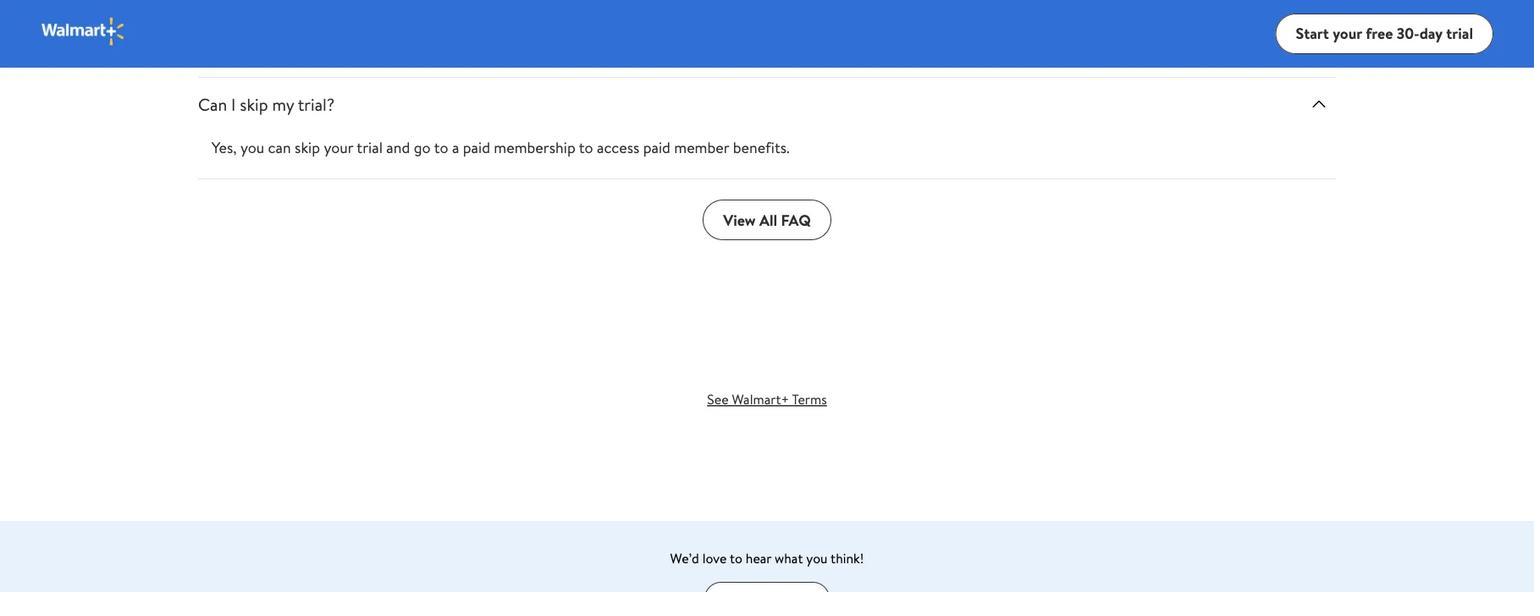 Task type: describe. For each thing, give the bounding box(es) containing it.
my
[[272, 92, 294, 116]]

faq
[[781, 210, 811, 231]]

2 horizontal spatial to
[[730, 550, 743, 568]]

1 horizontal spatial to
[[579, 137, 593, 158]]

1 vertical spatial skip
[[295, 137, 320, 158]]

1 paid from the left
[[463, 137, 490, 158]]

2 paid from the left
[[643, 137, 671, 158]]

view all faq
[[723, 210, 811, 231]]

0 horizontal spatial to
[[434, 137, 448, 158]]

your inside 'button'
[[1333, 23, 1362, 44]]

free
[[1366, 23, 1393, 44]]

what
[[775, 550, 803, 568]]

go
[[414, 137, 431, 158]]

yes, you can skip your trial and go to a paid membership to access paid member benefits.
[[212, 137, 790, 158]]

see walmart+ terms button
[[687, 383, 847, 417]]

1 horizontal spatial you
[[806, 550, 828, 568]]

start your free 30-day trial button
[[1276, 14, 1494, 54]]

can i skip my trial?
[[198, 92, 335, 116]]

view all faq link
[[703, 200, 831, 241]]

member
[[674, 137, 729, 158]]

start
[[1296, 23, 1329, 44]]

all
[[760, 210, 777, 231]]

view
[[723, 210, 756, 231]]



Task type: vqa. For each thing, say whether or not it's contained in the screenshot.
HEAR
yes



Task type: locate. For each thing, give the bounding box(es) containing it.
0 horizontal spatial you
[[240, 137, 264, 158]]

your left free
[[1333, 23, 1362, 44]]

1 horizontal spatial skip
[[295, 137, 320, 158]]

skip
[[240, 92, 268, 116], [295, 137, 320, 158]]

walmart+ image
[[41, 17, 126, 47]]

0 vertical spatial trial
[[1447, 23, 1473, 44]]

benefits.
[[733, 137, 790, 158]]

1 vertical spatial your
[[324, 137, 353, 158]]

trial left and
[[357, 137, 383, 158]]

trial for day
[[1447, 23, 1473, 44]]

start your free 30-day trial
[[1296, 23, 1473, 44]]

see walmart+ terms
[[707, 390, 827, 409]]

hear
[[746, 550, 772, 568]]

to
[[434, 137, 448, 158], [579, 137, 593, 158], [730, 550, 743, 568]]

30-
[[1397, 23, 1420, 44]]

trial right day
[[1447, 23, 1473, 44]]

paid right access
[[643, 137, 671, 158]]

0 horizontal spatial trial
[[357, 137, 383, 158]]

yes,
[[212, 137, 237, 158]]

1 horizontal spatial your
[[1333, 23, 1362, 44]]

0 vertical spatial skip
[[240, 92, 268, 116]]

you right what
[[806, 550, 828, 568]]

paid
[[463, 137, 490, 158], [643, 137, 671, 158]]

i
[[231, 92, 236, 116]]

trial inside 'button'
[[1447, 23, 1473, 44]]

a
[[452, 137, 459, 158]]

0 horizontal spatial paid
[[463, 137, 490, 158]]

0 horizontal spatial your
[[324, 137, 353, 158]]

membership
[[494, 137, 576, 158]]

terms
[[792, 390, 827, 409]]

to left access
[[579, 137, 593, 158]]

see
[[707, 390, 729, 409]]

1 horizontal spatial trial
[[1447, 23, 1473, 44]]

0 horizontal spatial skip
[[240, 92, 268, 116]]

1 horizontal spatial paid
[[643, 137, 671, 158]]

skip right i
[[240, 92, 268, 116]]

your
[[1333, 23, 1362, 44], [324, 137, 353, 158]]

your down trial?
[[324, 137, 353, 158]]

1 vertical spatial trial
[[357, 137, 383, 158]]

can
[[268, 137, 291, 158]]

think!
[[831, 550, 864, 568]]

we'd love to hear what you think!
[[670, 550, 864, 568]]

paid right a
[[463, 137, 490, 158]]

1 vertical spatial you
[[806, 550, 828, 568]]

skip right can
[[295, 137, 320, 158]]

to right love
[[730, 550, 743, 568]]

access
[[597, 137, 640, 158]]

0 vertical spatial your
[[1333, 23, 1362, 44]]

we'd
[[670, 550, 699, 568]]

0 vertical spatial you
[[240, 137, 264, 158]]

trial for your
[[357, 137, 383, 158]]

you left can
[[240, 137, 264, 158]]

and
[[386, 137, 410, 158]]

love
[[703, 550, 727, 568]]

to left a
[[434, 137, 448, 158]]

you
[[240, 137, 264, 158], [806, 550, 828, 568]]

can i skip my trial? image
[[1309, 94, 1329, 114]]

trial?
[[298, 92, 335, 116]]

trial
[[1447, 23, 1473, 44], [357, 137, 383, 158]]

walmart+
[[732, 390, 789, 409]]

can
[[198, 92, 227, 116]]

day
[[1420, 23, 1443, 44]]



